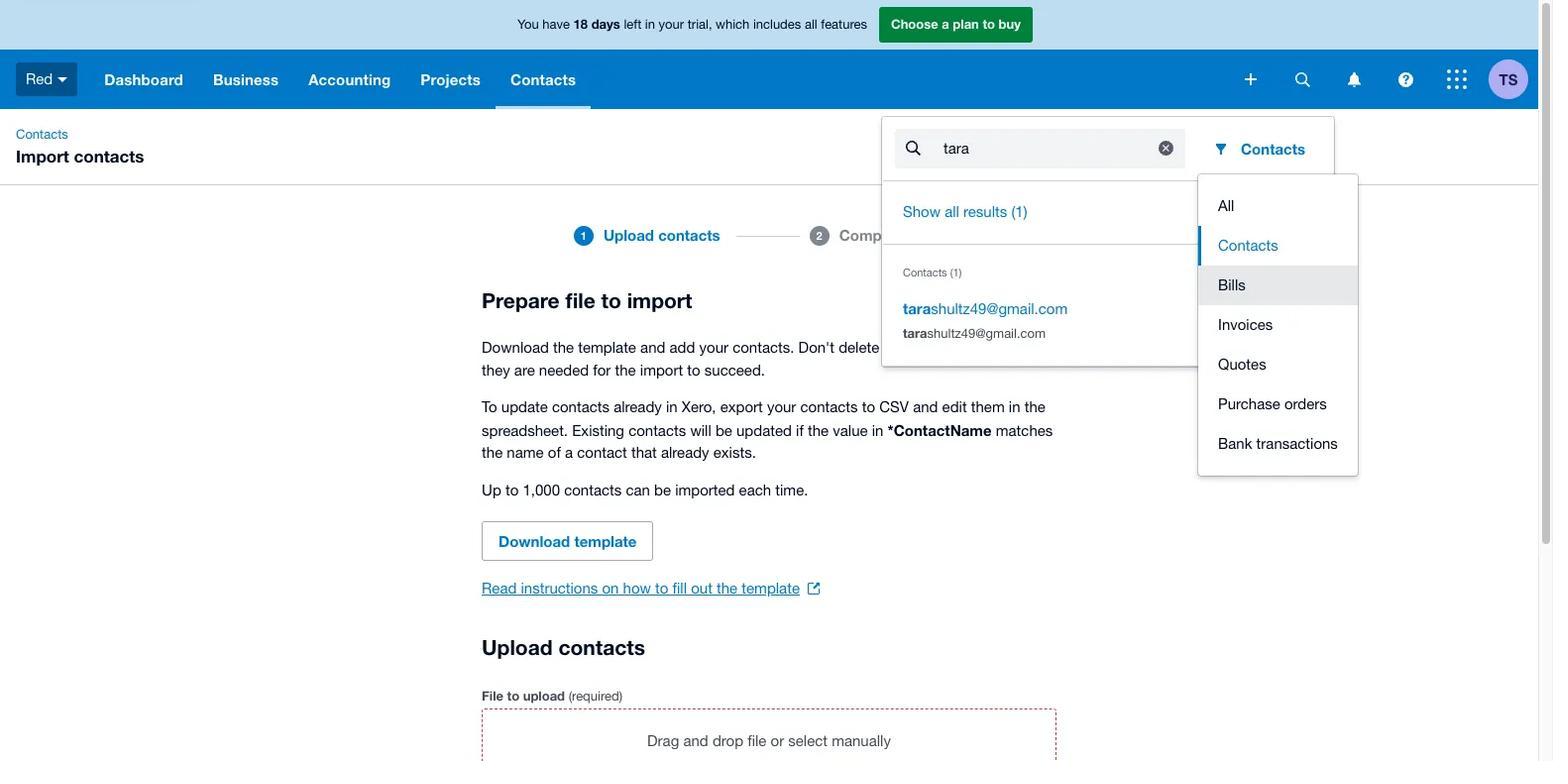 Task type: locate. For each thing, give the bounding box(es) containing it.
to left csv
[[862, 398, 875, 415]]

your inside you have 18 days left in your trial, which includes all features
[[659, 17, 684, 32]]

1 vertical spatial upload
[[482, 635, 553, 660]]

instructions
[[521, 580, 598, 597]]

a
[[942, 16, 949, 32], [565, 444, 573, 461]]

all right "show"
[[945, 203, 959, 220]]

purchase
[[1218, 395, 1280, 412]]

in right left
[[645, 17, 655, 32]]

upload up file
[[482, 635, 553, 660]]

your up 'updated'
[[767, 398, 796, 415]]

2 vertical spatial and
[[683, 732, 708, 749]]

you
[[517, 17, 539, 32]]

template up on
[[574, 532, 637, 550]]

each
[[739, 481, 771, 498]]

banner containing ts
[[0, 0, 1538, 366]]

1 vertical spatial template
[[574, 532, 637, 550]]

will
[[690, 422, 711, 439]]

download for download the template and add your contacts. don't delete the column headings as they are needed for the import to succeed.
[[482, 339, 549, 356]]

group containing contacts
[[882, 117, 1334, 366]]

contacts up import
[[16, 127, 68, 142]]

your up succeed.
[[699, 339, 729, 356]]

0 vertical spatial download
[[482, 339, 549, 356]]

1 horizontal spatial a
[[942, 16, 949, 32]]

0 horizontal spatial (1)
[[950, 266, 962, 278]]

imported
[[675, 481, 735, 498]]

0 vertical spatial a
[[942, 16, 949, 32]]

upload right 1
[[604, 226, 654, 244]]

2 vertical spatial your
[[767, 398, 796, 415]]

svg image
[[1348, 72, 1360, 87], [1398, 72, 1413, 87]]

matches the name of a contact that already exists.
[[482, 422, 1053, 461]]

0 horizontal spatial and
[[640, 339, 665, 356]]

0 vertical spatial (1)
[[1011, 203, 1027, 220]]

import
[[16, 146, 69, 167]]

template up for
[[578, 339, 636, 356]]

the right if
[[808, 422, 829, 439]]

contacts
[[74, 146, 144, 167], [658, 226, 720, 244], [552, 398, 610, 415], [800, 398, 858, 415], [629, 422, 686, 439], [564, 481, 622, 498], [558, 635, 645, 660]]

1 horizontal spatial upload
[[604, 226, 654, 244]]

1 horizontal spatial (1)
[[1011, 203, 1027, 220]]

banner
[[0, 0, 1538, 366]]

1 vertical spatial all
[[945, 203, 959, 220]]

0 vertical spatial already
[[614, 398, 662, 415]]

0 vertical spatial upload
[[604, 226, 654, 244]]

shultz49@gmail.com up headings
[[931, 300, 1068, 317]]

for
[[593, 361, 611, 378]]

to down add
[[687, 361, 700, 378]]

your
[[659, 17, 684, 32], [699, 339, 729, 356], [767, 398, 796, 415]]

tab panel
[[194, 256, 1344, 285]]

up to 1,000 contacts can be imported each time.
[[482, 481, 808, 498]]

read instructions on how to fill out the template
[[482, 580, 800, 597]]

be right will
[[716, 422, 732, 439]]

the up needed
[[553, 339, 574, 356]]

succeed.
[[705, 361, 765, 378]]

Search contacts and transactions search field
[[942, 130, 1139, 168]]

contacts inside button
[[1218, 237, 1278, 254]]

1 vertical spatial a
[[565, 444, 573, 461]]

0 vertical spatial and
[[640, 339, 665, 356]]

upload contacts up file to upload (required)
[[482, 635, 645, 660]]

the left name
[[482, 444, 503, 461]]

the
[[553, 339, 574, 356], [884, 339, 905, 356], [615, 361, 636, 378], [1025, 398, 1046, 415], [808, 422, 829, 439], [482, 444, 503, 461], [717, 580, 738, 597]]

ts
[[1499, 70, 1518, 88]]

the up matches
[[1025, 398, 1046, 415]]

None search field
[[894, 128, 1186, 169]]

already up existing
[[614, 398, 662, 415]]

contacts inside dropdown button
[[510, 70, 576, 88]]

left
[[624, 17, 642, 32]]

download the template and add your contacts. don't delete the column headings as they are needed for the import to succeed.
[[482, 339, 1042, 378]]

2 vertical spatial import
[[640, 361, 683, 378]]

quotes
[[1218, 356, 1266, 373]]

contacts link
[[8, 125, 76, 145]]

be right can
[[654, 481, 671, 498]]

import up add
[[627, 288, 692, 313]]

and
[[640, 339, 665, 356], [913, 398, 938, 415], [683, 732, 708, 749]]

import down add
[[640, 361, 683, 378]]

to left buy
[[983, 16, 995, 32]]

contacts down have on the top of page
[[510, 70, 576, 88]]

edit
[[942, 398, 967, 415]]

contacts inside contacts import contacts
[[16, 127, 68, 142]]

tab list
[[194, 216, 1344, 285]]

import inside tab list
[[912, 226, 959, 244]]

1 vertical spatial be
[[654, 481, 671, 498]]

1 horizontal spatial be
[[716, 422, 732, 439]]

download template button
[[482, 521, 654, 561]]

features
[[821, 17, 867, 32]]

contacts button
[[1197, 129, 1321, 169]]

(1) right results
[[1011, 203, 1027, 220]]

delete
[[839, 339, 879, 356]]

0 vertical spatial all
[[805, 17, 817, 32]]

0 vertical spatial template
[[578, 339, 636, 356]]

1 vertical spatial your
[[699, 339, 729, 356]]

0 horizontal spatial svg image
[[1348, 72, 1360, 87]]

contacts
[[510, 70, 576, 88], [16, 127, 68, 142], [1241, 140, 1305, 158], [1218, 237, 1278, 254], [903, 266, 947, 278]]

days
[[591, 16, 620, 32]]

shultz49@gmail.com
[[931, 300, 1068, 317], [927, 326, 1046, 340]]

your inside download the template and add your contacts. don't delete the column headings as they are needed for the import to succeed.
[[699, 339, 729, 356]]

contacts up bills
[[1218, 237, 1278, 254]]

transactions
[[1256, 435, 1338, 452]]

download inside download the template and add your contacts. don't delete the column headings as they are needed for the import to succeed.
[[482, 339, 549, 356]]

column
[[909, 339, 958, 356]]

a left plan
[[942, 16, 949, 32]]

a inside the matches the name of a contact that already exists.
[[565, 444, 573, 461]]

all
[[1218, 197, 1234, 214]]

0 vertical spatial your
[[659, 17, 684, 32]]

0 vertical spatial tara
[[903, 299, 931, 317]]

file
[[565, 288, 595, 313], [748, 732, 767, 749]]

the right for
[[615, 361, 636, 378]]

invoices button
[[1198, 305, 1358, 345]]

can
[[626, 481, 650, 498]]

a right of
[[565, 444, 573, 461]]

template inside download the template and add your contacts. don't delete the column headings as they are needed for the import to succeed.
[[578, 339, 636, 356]]

svg image
[[1447, 69, 1467, 89], [1295, 72, 1310, 87], [1245, 73, 1257, 85], [58, 77, 68, 82]]

contacts down complete import
[[903, 266, 947, 278]]

have
[[542, 17, 570, 32]]

as
[[1027, 339, 1042, 356]]

shultz49@gmail.com up them
[[927, 326, 1046, 340]]

1 vertical spatial already
[[661, 444, 709, 461]]

your left trial,
[[659, 17, 684, 32]]

svg image inside the red popup button
[[58, 77, 68, 82]]

upload contacts right 1
[[604, 226, 720, 244]]

tara
[[903, 299, 931, 317], [903, 325, 927, 340]]

show all results (1)
[[903, 203, 1027, 220]]

1 tara from the top
[[903, 299, 931, 317]]

contacts for (1)
[[903, 266, 947, 278]]

all button
[[1198, 186, 1358, 226]]

and left the drop
[[683, 732, 708, 749]]

manually
[[832, 732, 891, 749]]

dashboard link
[[89, 50, 198, 109]]

contacts up 'all' button
[[1241, 140, 1305, 158]]

(1)
[[1011, 203, 1027, 220], [950, 266, 962, 278]]

template right out
[[742, 580, 800, 597]]

red button
[[0, 50, 89, 109]]

upload
[[523, 688, 565, 704]]

0 horizontal spatial be
[[654, 481, 671, 498]]

if
[[796, 422, 804, 439]]

and up *contactname
[[913, 398, 938, 415]]

2 horizontal spatial your
[[767, 398, 796, 415]]

ts button
[[1489, 50, 1538, 109]]

existing
[[572, 422, 624, 439]]

quotes button
[[1198, 345, 1358, 385]]

1,000
[[523, 481, 560, 498]]

be inside to update contacts already in xero, export your contacts to csv and edit them in the spreadsheet. existing contacts will be updated if the value in
[[716, 422, 732, 439]]

tara right delete on the top of page
[[903, 325, 927, 340]]

file
[[482, 688, 503, 704]]

1 vertical spatial and
[[913, 398, 938, 415]]

are
[[514, 361, 535, 378]]

bank
[[1218, 435, 1252, 452]]

complete
[[839, 226, 908, 244]]

contact
[[577, 444, 627, 461]]

tara down the contacts (1)
[[903, 299, 931, 317]]

projects
[[421, 70, 481, 88]]

list box
[[1198, 174, 1358, 476]]

0 horizontal spatial a
[[565, 444, 573, 461]]

upload contacts
[[604, 226, 720, 244], [482, 635, 645, 660]]

0 vertical spatial be
[[716, 422, 732, 439]]

all inside you have 18 days left in your trial, which includes all features
[[805, 17, 817, 32]]

on
[[602, 580, 619, 597]]

download up are
[[482, 339, 549, 356]]

1 vertical spatial tara
[[903, 325, 927, 340]]

download inside button
[[499, 532, 570, 550]]

0 horizontal spatial all
[[805, 17, 817, 32]]

1 horizontal spatial file
[[748, 732, 767, 749]]

read
[[482, 580, 517, 597]]

xero,
[[682, 398, 716, 415]]

download for download template
[[499, 532, 570, 550]]

1 horizontal spatial your
[[699, 339, 729, 356]]

import
[[912, 226, 959, 244], [627, 288, 692, 313], [640, 361, 683, 378]]

to left fill at the left of page
[[655, 580, 668, 597]]

0 vertical spatial import
[[912, 226, 959, 244]]

in
[[645, 17, 655, 32], [666, 398, 678, 415], [1009, 398, 1020, 415], [872, 422, 884, 439]]

1 vertical spatial import
[[627, 288, 692, 313]]

1 horizontal spatial all
[[945, 203, 959, 220]]

1 horizontal spatial svg image
[[1398, 72, 1413, 87]]

to up for
[[601, 288, 621, 313]]

contacts inside popup button
[[1241, 140, 1305, 158]]

already
[[614, 398, 662, 415], [661, 444, 709, 461]]

show
[[903, 203, 941, 220]]

download down 1,000
[[499, 532, 570, 550]]

0 horizontal spatial upload
[[482, 635, 553, 660]]

file right prepare on the top of the page
[[565, 288, 595, 313]]

and left add
[[640, 339, 665, 356]]

0 horizontal spatial your
[[659, 17, 684, 32]]

(1) up tara shultz49@gmail.com tara shultz49@gmail.com
[[950, 266, 962, 278]]

file left or
[[748, 732, 767, 749]]

your inside to update contacts already in xero, export your contacts to csv and edit them in the spreadsheet. existing contacts will be updated if the value in
[[767, 398, 796, 415]]

0 horizontal spatial file
[[565, 288, 595, 313]]

time.
[[775, 481, 808, 498]]

in right value
[[872, 422, 884, 439]]

1 vertical spatial download
[[499, 532, 570, 550]]

import down "show"
[[912, 226, 959, 244]]

group
[[882, 117, 1334, 366], [1198, 174, 1358, 476]]

already down will
[[661, 444, 709, 461]]

bank transactions button
[[1198, 424, 1358, 464]]

0 vertical spatial file
[[565, 288, 595, 313]]

2 horizontal spatial and
[[913, 398, 938, 415]]

all left features
[[805, 17, 817, 32]]



Task type: describe. For each thing, give the bounding box(es) containing it.
to inside download the template and add your contacts. don't delete the column headings as they are needed for the import to succeed.
[[687, 361, 700, 378]]

fill
[[673, 580, 687, 597]]

the right out
[[717, 580, 738, 597]]

1 vertical spatial file
[[748, 732, 767, 749]]

business button
[[198, 50, 294, 109]]

in up matches
[[1009, 398, 1020, 415]]

1 svg image from the left
[[1348, 72, 1360, 87]]

tab list containing upload contacts
[[194, 216, 1344, 285]]

of
[[548, 444, 561, 461]]

csv
[[879, 398, 909, 415]]

they
[[482, 361, 510, 378]]

and inside to update contacts already in xero, export your contacts to csv and edit them in the spreadsheet. existing contacts will be updated if the value in
[[913, 398, 938, 415]]

accounting
[[308, 70, 391, 88]]

2 svg image from the left
[[1398, 72, 1413, 87]]

0 vertical spatial shultz49@gmail.com
[[931, 300, 1068, 317]]

results
[[964, 203, 1007, 220]]

updated
[[736, 422, 792, 439]]

contacts button
[[1198, 226, 1358, 266]]

needed
[[539, 361, 589, 378]]

1 vertical spatial upload contacts
[[482, 635, 645, 660]]

import inside download the template and add your contacts. don't delete the column headings as they are needed for the import to succeed.
[[640, 361, 683, 378]]

group inside banner
[[882, 117, 1334, 366]]

contacts inside tab list
[[658, 226, 720, 244]]

contacts for import
[[16, 127, 68, 142]]

already inside to update contacts already in xero, export your contacts to csv and edit them in the spreadsheet. existing contacts will be updated if the value in
[[614, 398, 662, 415]]

prepare
[[482, 288, 560, 313]]

to
[[482, 398, 497, 415]]

1 horizontal spatial and
[[683, 732, 708, 749]]

read instructions on how to fill out the template link
[[482, 577, 820, 601]]

the inside the matches the name of a contact that already exists.
[[482, 444, 503, 461]]

trial,
[[688, 17, 712, 32]]

out
[[691, 580, 713, 597]]

upload inside tab list
[[604, 226, 654, 244]]

show all results (1) link
[[903, 203, 1027, 220]]

contacts for contacts popup button
[[1241, 140, 1305, 158]]

which
[[716, 17, 750, 32]]

contacts (1)
[[903, 266, 962, 278]]

2
[[816, 228, 822, 241]]

tara shultz49@gmail.com tara shultz49@gmail.com
[[903, 299, 1068, 340]]

list box containing all
[[1198, 174, 1358, 476]]

and inside download the template and add your contacts. don't delete the column headings as they are needed for the import to succeed.
[[640, 339, 665, 356]]

18
[[574, 16, 588, 32]]

invoices
[[1218, 316, 1273, 333]]

select
[[788, 732, 828, 749]]

dashboard
[[104, 70, 183, 88]]

already inside the matches the name of a contact that already exists.
[[661, 444, 709, 461]]

headings
[[962, 339, 1022, 356]]

in left xero,
[[666, 398, 678, 415]]

value
[[833, 422, 868, 439]]

includes
[[753, 17, 801, 32]]

orders
[[1285, 395, 1327, 412]]

drag
[[647, 732, 679, 749]]

to update contacts already in xero, export your contacts to csv and edit them in the spreadsheet. existing contacts will be updated if the value in
[[482, 398, 1046, 439]]

purchase orders
[[1218, 395, 1327, 412]]

prepare file to import
[[482, 288, 692, 313]]

contacts.
[[733, 339, 794, 356]]

bills
[[1218, 277, 1246, 293]]

file to upload (required)
[[482, 688, 623, 704]]

update
[[501, 398, 548, 415]]

to right file
[[507, 688, 519, 704]]

all inside group
[[945, 203, 959, 220]]

1
[[581, 228, 587, 241]]

exists.
[[713, 444, 756, 461]]

to right up
[[505, 481, 519, 498]]

up
[[482, 481, 501, 498]]

that
[[631, 444, 657, 461]]

0 vertical spatial upload contacts
[[604, 226, 720, 244]]

group containing all
[[1198, 174, 1358, 476]]

complete import
[[839, 226, 959, 244]]

in inside you have 18 days left in your trial, which includes all features
[[645, 17, 655, 32]]

1 vertical spatial shultz49@gmail.com
[[927, 326, 1046, 340]]

2 tara from the top
[[903, 325, 927, 340]]

download template
[[499, 532, 637, 550]]

bank transactions
[[1218, 435, 1338, 452]]

*contactname
[[888, 421, 992, 439]]

plan
[[953, 16, 979, 32]]

projects button
[[406, 50, 496, 109]]

bills button
[[1198, 266, 1358, 305]]

or
[[771, 732, 784, 749]]

2 vertical spatial template
[[742, 580, 800, 597]]

drop
[[713, 732, 743, 749]]

contacts inside contacts import contacts
[[74, 146, 144, 167]]

how
[[623, 580, 651, 597]]

them
[[971, 398, 1005, 415]]

add
[[670, 339, 695, 356]]

1 vertical spatial (1)
[[950, 266, 962, 278]]

to inside to update contacts already in xero, export your contacts to csv and edit them in the spreadsheet. existing contacts will be updated if the value in
[[862, 398, 875, 415]]

contacts import contacts
[[16, 127, 144, 167]]

(required)
[[569, 689, 623, 704]]

drag and drop file or select manually
[[647, 732, 891, 749]]

purchase orders button
[[1198, 385, 1358, 424]]

red
[[26, 70, 53, 87]]

template inside button
[[574, 532, 637, 550]]

the right delete on the top of page
[[884, 339, 905, 356]]

you have 18 days left in your trial, which includes all features
[[517, 16, 867, 32]]

don't
[[798, 339, 835, 356]]

business
[[213, 70, 279, 88]]



Task type: vqa. For each thing, say whether or not it's contained in the screenshot.
'column'
yes



